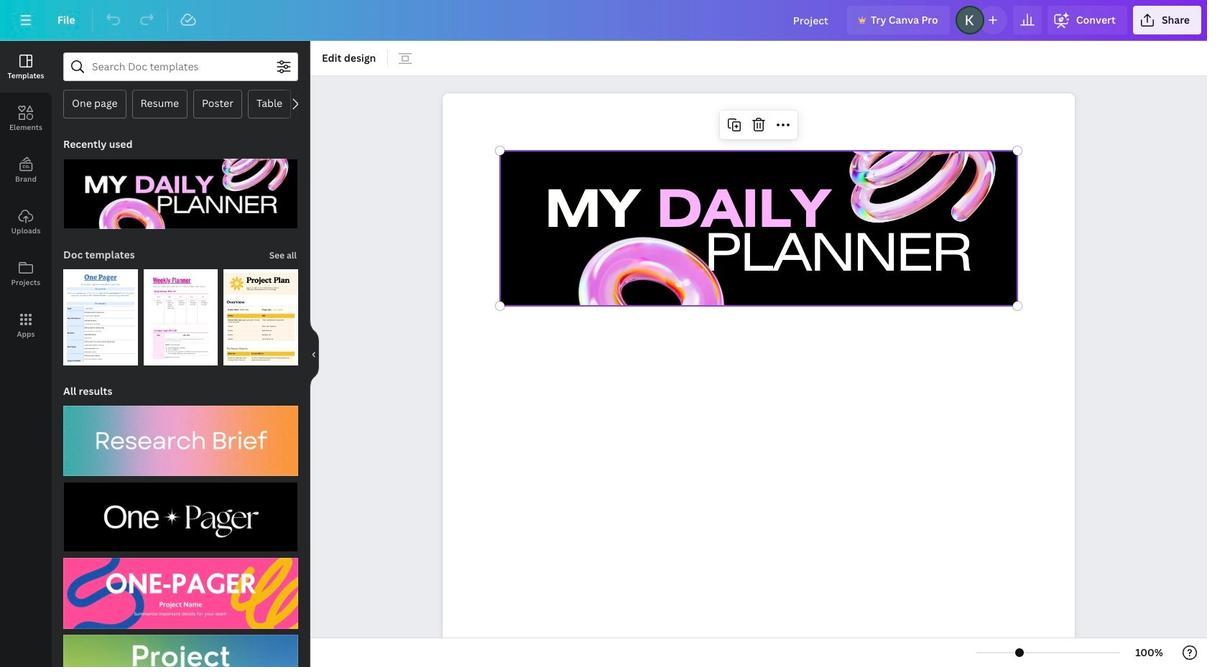 Task type: describe. For each thing, give the bounding box(es) containing it.
project overview docs banner in light green blue vibrant professional style image
[[63, 635, 298, 668]]

project plan doc group
[[224, 261, 298, 366]]

Design title text field
[[782, 6, 842, 35]]

Search Doc templates search field
[[92, 53, 270, 81]]

research brief docs banner in orange teal pink soft pastels style image
[[63, 406, 298, 477]]

main menu bar
[[0, 0, 1208, 41]]

planner personal docs banner in black pink dark tech style image
[[63, 159, 298, 229]]

hide image
[[310, 320, 319, 389]]



Task type: locate. For each thing, give the bounding box(es) containing it.
project overview/one-pager professional docs banner in black white sleek monochrome style group
[[63, 474, 298, 553]]

project overview/one-pager professional docs banner in pink dark blue yellow playful abstract style image
[[63, 559, 298, 629]]

project plan doc image
[[224, 270, 298, 366]]

one pager doc group
[[63, 261, 138, 366]]

side panel tab list
[[0, 41, 52, 352]]

planner personal docs banner in black pink dark tech style group
[[63, 150, 298, 229]]

Zoom button
[[1126, 642, 1173, 665]]

project overview/one-pager professional docs banner in pink dark blue yellow playful abstract style group
[[63, 550, 298, 629]]

research brief docs banner in orange teal pink soft pastels style group
[[63, 398, 298, 477]]

one pager doc image
[[63, 270, 138, 366]]

project overview docs banner in light green blue vibrant professional style group
[[63, 626, 298, 668]]

None text field
[[443, 86, 1075, 668]]

weekly planner doc in magenta light pink vibrant professional style image
[[144, 270, 218, 366]]

project overview/one-pager professional docs banner in black white sleek monochrome style image
[[63, 483, 298, 553]]

weekly planner doc in magenta light pink vibrant professional style group
[[144, 261, 218, 366]]



Task type: vqa. For each thing, say whether or not it's contained in the screenshot.
Blue Modern Desktop Wallpaper Image
no



